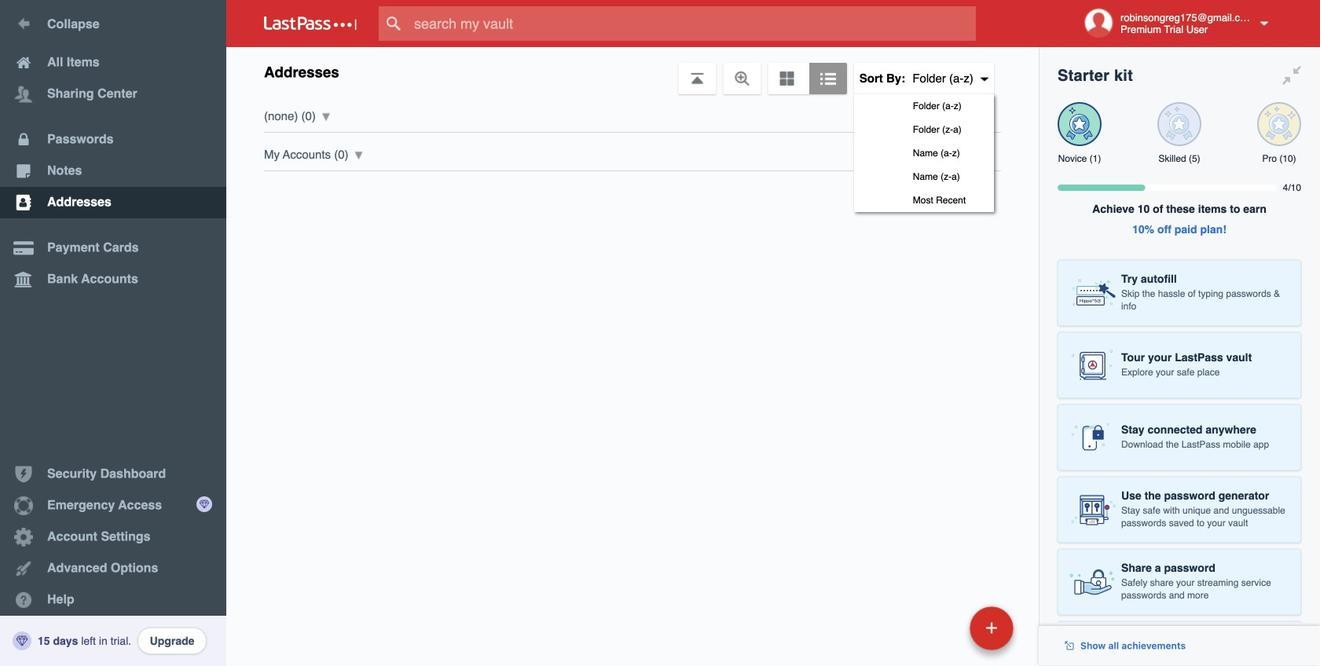 Task type: locate. For each thing, give the bounding box(es) containing it.
new item navigation
[[862, 602, 1023, 666]]

search my vault text field
[[379, 6, 1007, 41]]

new item element
[[862, 606, 1019, 651]]



Task type: describe. For each thing, give the bounding box(es) containing it.
lastpass image
[[264, 17, 357, 31]]

vault options navigation
[[226, 47, 1039, 212]]

main navigation navigation
[[0, 0, 226, 666]]

Search search field
[[379, 6, 1007, 41]]



